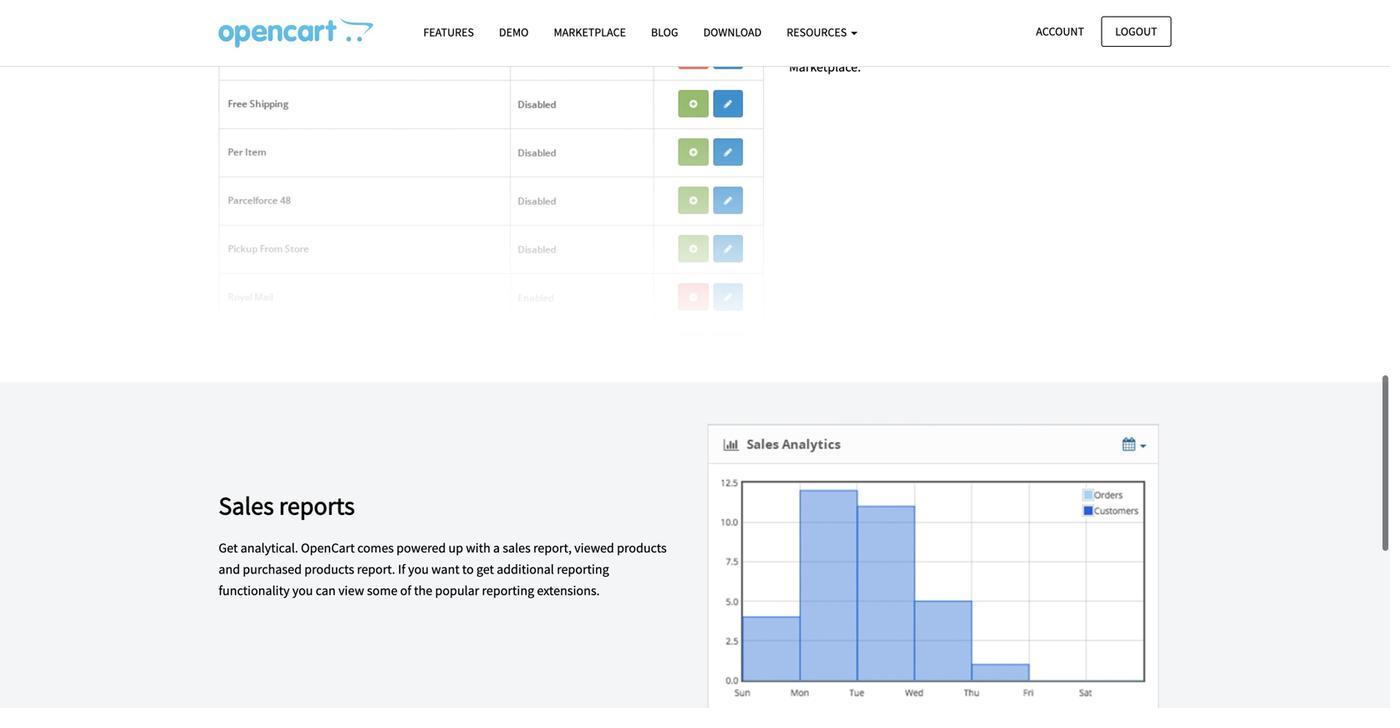 Task type: vqa. For each thing, say whether or not it's contained in the screenshot.
the top reporting
yes



Task type: locate. For each thing, give the bounding box(es) containing it.
blog
[[651, 25, 679, 40]]

you right if at the bottom of the page
[[408, 561, 429, 578]]

demo link
[[487, 18, 542, 47]]

features link
[[411, 18, 487, 47]]

features
[[424, 25, 474, 40]]

reporting down viewed
[[557, 561, 609, 578]]

get
[[477, 561, 494, 578]]

viewed
[[575, 540, 615, 557]]

0 horizontal spatial you
[[292, 583, 313, 599]]

reporting
[[557, 561, 609, 578], [482, 583, 535, 599]]

blog link
[[639, 18, 691, 47]]

1 horizontal spatial products
[[617, 540, 667, 557]]

get analytical. opencart comes powered up with a sales report, viewed products and purchased products report. if you want to get additional reporting functionality you can view some of the popular reporting extensions.
[[219, 540, 667, 599]]

0 horizontal spatial products
[[305, 561, 354, 578]]

0 vertical spatial you
[[408, 561, 429, 578]]

logout link
[[1102, 16, 1172, 47]]

sales
[[219, 490, 274, 521]]

marketplace link
[[542, 18, 639, 47]]

products down opencart
[[305, 561, 354, 578]]

you
[[408, 561, 429, 578], [292, 583, 313, 599]]

you left can
[[292, 583, 313, 599]]

0 horizontal spatial reporting
[[482, 583, 535, 599]]

1 vertical spatial products
[[305, 561, 354, 578]]

get
[[219, 540, 238, 557]]

report.
[[357, 561, 396, 578]]

1 vertical spatial reporting
[[482, 583, 535, 599]]

opencart
[[301, 540, 355, 557]]

sales
[[503, 540, 531, 557]]

download link
[[691, 18, 775, 47]]

products
[[617, 540, 667, 557], [305, 561, 354, 578]]

popular
[[435, 583, 480, 599]]

products right viewed
[[617, 540, 667, 557]]

report,
[[534, 540, 572, 557]]

marketplace
[[554, 25, 626, 40]]

shipping methods image
[[219, 0, 764, 340]]

1 vertical spatial you
[[292, 583, 313, 599]]

a
[[494, 540, 500, 557]]

reporting down the additional
[[482, 583, 535, 599]]

0 vertical spatial reporting
[[557, 561, 609, 578]]

and
[[219, 561, 240, 578]]



Task type: describe. For each thing, give the bounding box(es) containing it.
functionality
[[219, 583, 290, 599]]

want
[[432, 561, 460, 578]]

powered
[[397, 540, 446, 557]]

some
[[367, 583, 398, 599]]

comes
[[358, 540, 394, 557]]

demo
[[499, 25, 529, 40]]

download
[[704, 25, 762, 40]]

resources link
[[775, 18, 871, 47]]

account link
[[1023, 16, 1099, 47]]

opencart - features image
[[219, 18, 373, 48]]

the
[[414, 583, 433, 599]]

resources
[[787, 25, 850, 40]]

of
[[400, 583, 412, 599]]

with
[[466, 540, 491, 557]]

reports
[[279, 490, 355, 521]]

logout
[[1116, 24, 1158, 39]]

if
[[398, 561, 406, 578]]

analytical.
[[241, 540, 298, 557]]

purchased
[[243, 561, 302, 578]]

view
[[339, 583, 364, 599]]

up
[[449, 540, 463, 557]]

account
[[1037, 24, 1085, 39]]

sales reports
[[219, 490, 355, 521]]

0 vertical spatial products
[[617, 540, 667, 557]]

sales reports image
[[708, 424, 1160, 708]]

extensions.
[[537, 583, 600, 599]]

to
[[462, 561, 474, 578]]

additional
[[497, 561, 554, 578]]

1 horizontal spatial reporting
[[557, 561, 609, 578]]

can
[[316, 583, 336, 599]]

1 horizontal spatial you
[[408, 561, 429, 578]]



